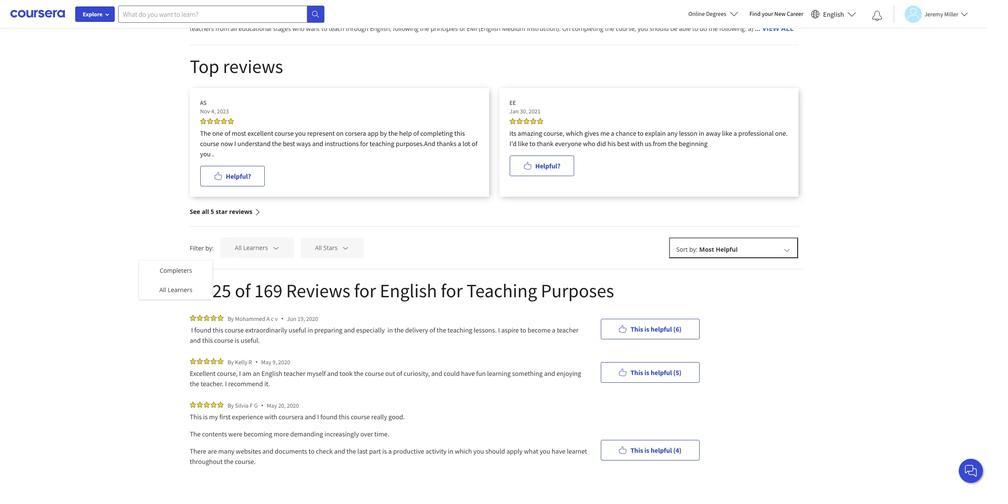 Task type: vqa. For each thing, say whether or not it's contained in the screenshot.
banner Navigation
no



Task type: locate. For each thing, give the bounding box(es) containing it.
all learners inside menu item
[[159, 286, 193, 294]]

2020 inside by kelly r • may 9, 2020
[[278, 358, 290, 366]]

and up demanding
[[305, 413, 316, 422]]

delivery
[[405, 326, 429, 335]]

to right aspire
[[521, 326, 527, 335]]

filter by:
[[190, 244, 214, 252]]

a right the part
[[389, 447, 392, 456]]

all inside colleagues from universities all over the world who share the same discipline and discourse community, to ask questions and exchange ideas. this mooc targets lecturers who wish to begin using english in their teaching. a priori, this means university lecturers from countries where english is not the l1 or a widely-used language (romance language-speaking countries, for example), though in fact the course is open to teachers from all educational stages who want to teach through english, following the principles of emi (english medium instruction).  on completing the course, you should be able to do the following.  a) ... view all
[[782, 24, 794, 33]]

have left the learnet
[[552, 447, 566, 456]]

1 horizontal spatial over
[[361, 430, 373, 439]]

to
[[482, 5, 488, 13], [697, 5, 703, 13], [768, 14, 773, 22], [322, 25, 327, 33], [693, 25, 699, 33], [638, 129, 644, 138], [530, 139, 536, 148], [521, 326, 527, 335], [309, 447, 315, 456]]

• right v
[[281, 315, 284, 323]]

0 vertical spatial reviews
[[223, 55, 283, 78]]

this is helpful (4)
[[631, 446, 682, 455]]

chevron down image
[[342, 244, 350, 252], [783, 247, 791, 254]]

helpful? button down thank
[[510, 156, 575, 176]]

this up excellent
[[202, 336, 213, 345]]

this inside the one of most excellent course you represent on corsera app by the help of completing this course now i understand the best ways and instructions for teaching purposes.and thanks a lot of you .
[[455, 129, 465, 138]]

their
[[766, 5, 779, 13]]

and right discipline
[[407, 5, 417, 13]]

university
[[273, 14, 300, 22]]

from up the priori, at top
[[221, 5, 235, 13]]

using
[[721, 5, 736, 13]]

found down -
[[194, 326, 211, 335]]

2 vertical spatial helpful
[[651, 446, 672, 455]]

useful.
[[241, 336, 260, 345]]

0 vertical spatial helpful
[[651, 325, 672, 334]]

0 vertical spatial found
[[194, 326, 211, 335]]

1 vertical spatial over
[[361, 430, 373, 439]]

0 vertical spatial the
[[200, 129, 211, 138]]

show notifications image
[[873, 11, 883, 21]]

1 vertical spatial completing
[[421, 129, 453, 138]]

0 vertical spatial a
[[217, 14, 221, 22]]

1 vertical spatial like
[[518, 139, 529, 148]]

1 horizontal spatial should
[[650, 25, 669, 33]]

0 horizontal spatial all
[[202, 208, 209, 216]]

1 vertical spatial all
[[231, 25, 237, 33]]

completing inside colleagues from universities all over the world who share the same discipline and discourse community, to ask questions and exchange ideas. this mooc targets lecturers who wish to begin using english in their teaching. a priori, this means university lecturers from countries where english is not the l1 or a widely-used language (romance language-speaking countries, for example), though in fact the course is open to teachers from all educational stages who want to teach through english, following the principles of emi (english medium instruction).  on completing the course, you should be able to do the following.  a) ... view all
[[573, 25, 604, 33]]

a
[[217, 14, 221, 22], [267, 315, 270, 323]]

learners inside all learners dropdown button
[[243, 244, 268, 252]]

helpful? button down . at the left of page
[[200, 166, 265, 187]]

with left us at the top of the page
[[631, 139, 644, 148]]

lecturers up example),
[[643, 5, 667, 13]]

0 horizontal spatial should
[[486, 447, 505, 456]]

• right g
[[261, 402, 264, 410]]

may left 20,
[[267, 402, 277, 410]]

i found this course extraordinarily useful in preparing and especially  in the delivery of the teaching lessons. i aspire to become a teacher and this course is useful.
[[190, 326, 582, 345]]

1 vertical spatial helpful?
[[226, 172, 251, 181]]

may left 9,
[[261, 358, 272, 366]]

0 horizontal spatial which
[[455, 447, 472, 456]]

see
[[190, 208, 200, 216]]

helpful?
[[536, 162, 561, 170], [226, 172, 251, 181]]

did
[[597, 139, 607, 148]]

1 vertical spatial with
[[265, 413, 277, 422]]

with inside its amazing course, which gives me a chance to explain any lesson in away like a professional one. i'd like to thank everyone who did his best with us from the beginning
[[631, 139, 644, 148]]

by left 'kelly'
[[228, 358, 234, 366]]

all inside menu item
[[159, 286, 166, 294]]

1 horizontal spatial helpful? button
[[510, 156, 575, 176]]

1 horizontal spatial have
[[552, 447, 566, 456]]

teacher inside excellent course, i am an english teacher myself and took the course out of curiosity, and could have fun learning something and enjoying the teacher. i recommend it.
[[284, 369, 306, 378]]

english inside button
[[824, 10, 845, 18]]

completing down speaking
[[573, 25, 604, 33]]

by mohammed a c v • jun 19, 2020
[[228, 315, 318, 323]]

best down chance
[[618, 139, 630, 148]]

begin
[[704, 5, 720, 13]]

of right delivery
[[430, 326, 436, 335]]

2 helpful from the top
[[651, 368, 672, 377]]

over left time.
[[361, 430, 373, 439]]

all down the completers
[[159, 286, 166, 294]]

online degrees button
[[682, 4, 746, 23]]

i right teacher.
[[225, 380, 227, 388]]

i up demanding
[[317, 413, 319, 422]]

this left '(4)'
[[631, 446, 644, 455]]

completing up thanks
[[421, 129, 453, 138]]

0 horizontal spatial have
[[461, 369, 475, 378]]

of inside excellent course, i am an english teacher myself and took the course out of curiosity, and could have fun learning something and enjoying the teacher. i recommend it.
[[397, 369, 403, 378]]

and right check
[[334, 447, 345, 456]]

like right i'd at top right
[[518, 139, 529, 148]]

1 horizontal spatial lecturers
[[643, 5, 667, 13]]

a right the or
[[455, 14, 459, 22]]

2020 right 9,
[[278, 358, 290, 366]]

2020 inside 'by silvia f g • may 20, 2020'
[[287, 402, 299, 410]]

this for this is helpful (5)
[[631, 368, 644, 377]]

to left do
[[693, 25, 699, 33]]

widely-
[[460, 14, 480, 22]]

learning
[[487, 369, 511, 378]]

best inside the one of most excellent course you represent on corsera app by the help of completing this course now i understand the best ways and instructions for teaching purposes.and thanks a lot of you .
[[283, 139, 295, 148]]

you inside colleagues from universities all over the world who share the same discipline and discourse community, to ask questions and exchange ideas. this mooc targets lecturers who wish to begin using english in their teaching. a priori, this means university lecturers from countries where english is not the l1 or a widely-used language (romance language-speaking countries, for example), though in fact the course is open to teachers from all educational stages who want to teach through english, following the principles of emi (english medium instruction).  on completing the course, you should be able to do the following.  a) ... view all
[[638, 25, 649, 33]]

course, inside excellent course, i am an english teacher myself and took the course out of curiosity, and could have fun learning something and enjoying the teacher. i recommend it.
[[217, 369, 238, 378]]

through
[[346, 25, 369, 33]]

find your new career
[[750, 10, 804, 18]]

0 horizontal spatial completing
[[421, 129, 453, 138]]

1 vertical spatial a
[[267, 315, 270, 323]]

1 horizontal spatial teaching
[[448, 326, 473, 335]]

chat with us image
[[965, 465, 978, 478]]

3 helpful from the top
[[651, 446, 672, 455]]

be
[[671, 25, 678, 33]]

questions
[[500, 5, 528, 13]]

0 vertical spatial course,
[[616, 25, 637, 33]]

1 by from the top
[[228, 315, 234, 323]]

1 horizontal spatial helpful?
[[536, 162, 561, 170]]

1 horizontal spatial course,
[[544, 129, 565, 138]]

useful
[[289, 326, 306, 335]]

1 vertical spatial by
[[228, 358, 234, 366]]

1 vertical spatial lecturers
[[302, 14, 327, 22]]

(english
[[479, 25, 501, 33]]

1 horizontal spatial completing
[[573, 25, 604, 33]]

is right the part
[[383, 447, 387, 456]]

2021
[[529, 108, 541, 115]]

0 vertical spatial by
[[228, 315, 234, 323]]

excellent course, i am an english teacher myself and took the course out of curiosity, and could have fun learning something and enjoying the teacher. i recommend it.
[[190, 369, 583, 388]]

.
[[212, 150, 214, 158]]

who inside its amazing course, which gives me a chance to explain any lesson in away like a professional one. i'd like to thank everyone who did his best with us from the beginning
[[583, 139, 596, 148]]

0 horizontal spatial found
[[194, 326, 211, 335]]

represent
[[307, 129, 335, 138]]

english up it.
[[262, 369, 283, 378]]

1 vertical spatial found
[[321, 413, 338, 422]]

0 horizontal spatial teacher
[[284, 369, 306, 378]]

to left check
[[309, 447, 315, 456]]

all down the priori, at top
[[231, 25, 237, 33]]

this left my
[[190, 413, 202, 422]]

teacher left myself
[[284, 369, 306, 378]]

helpful left '(4)'
[[651, 446, 672, 455]]

1 vertical spatial teaching
[[448, 326, 473, 335]]

explore button
[[75, 6, 115, 22]]

0 vertical spatial like
[[723, 129, 733, 138]]

which inside its amazing course, which gives me a chance to explain any lesson in away like a professional one. i'd like to thank everyone who did his best with us from the beginning
[[566, 129, 583, 138]]

beginning
[[679, 139, 708, 148]]

from down the priori, at top
[[216, 25, 229, 33]]

1 vertical spatial course,
[[544, 129, 565, 138]]

it.
[[265, 380, 270, 388]]

1 vertical spatial all learners
[[159, 286, 193, 294]]

filled star image
[[207, 118, 213, 124], [221, 118, 227, 124], [510, 118, 516, 124], [531, 118, 537, 124], [190, 315, 196, 321], [197, 315, 203, 321], [197, 359, 203, 365], [204, 359, 210, 365], [211, 359, 217, 365], [197, 402, 203, 408], [204, 402, 210, 408], [211, 402, 217, 408], [217, 402, 223, 408]]

1 vertical spatial have
[[552, 447, 566, 456]]

3 by from the top
[[228, 402, 234, 410]]

2 vertical spatial course,
[[217, 369, 238, 378]]

1 horizontal spatial •
[[261, 402, 264, 410]]

us
[[645, 139, 652, 148]]

all down new
[[782, 24, 794, 33]]

0 horizontal spatial helpful?
[[226, 172, 251, 181]]

in inside there are many websites and documents to check and the last part is a productive activity in which you should apply what you have learnet throughout the course.
[[448, 447, 454, 456]]

0 horizontal spatial like
[[518, 139, 529, 148]]

helpful left the (5)
[[651, 368, 672, 377]]

0 horizontal spatial chevron down image
[[342, 244, 350, 252]]

1 vertical spatial which
[[455, 447, 472, 456]]

teacher inside i found this course extraordinarily useful in preparing and especially  in the delivery of the teaching lessons. i aspire to become a teacher and this course is useful.
[[557, 326, 579, 335]]

helpful left the (6)
[[651, 325, 672, 334]]

0 vertical spatial all
[[270, 5, 276, 13]]

one.
[[776, 129, 788, 138]]

means
[[252, 14, 271, 22]]

course inside colleagues from universities all over the world who share the same discipline and discourse community, to ask questions and exchange ideas. this mooc targets lecturers who wish to begin using english in their teaching. a priori, this means university lecturers from countries where english is not the l1 or a widely-used language (romance language-speaking countries, for example), though in fact the course is open to teachers from all educational stages who want to teach through english, following the principles of emi (english medium instruction).  on completing the course, you should be able to do the following.  a) ... view all
[[725, 14, 744, 22]]

english inside excellent course, i am an english teacher myself and took the course out of curiosity, and could have fun learning something and enjoying the teacher. i recommend it.
[[262, 369, 283, 378]]

english right the career
[[824, 10, 845, 18]]

reviews down educational
[[223, 55, 283, 78]]

by left the mohammed
[[228, 315, 234, 323]]

filter
[[190, 244, 204, 252]]

0 horizontal spatial all learners
[[159, 286, 193, 294]]

lesson
[[680, 129, 698, 138]]

have
[[461, 369, 475, 378], [552, 447, 566, 456]]

0 horizontal spatial course,
[[217, 369, 238, 378]]

2020
[[306, 315, 318, 323], [278, 358, 290, 366], [287, 402, 299, 410]]

0 horizontal spatial with
[[265, 413, 277, 422]]

check
[[316, 447, 333, 456]]

all learners inside dropdown button
[[235, 244, 268, 252]]

course down using
[[725, 14, 744, 22]]

1 vertical spatial reviews
[[229, 208, 253, 216]]

experience
[[232, 413, 263, 422]]

i down "1"
[[191, 326, 193, 335]]

2 vertical spatial 2020
[[287, 402, 299, 410]]

its
[[510, 129, 517, 138]]

0 vertical spatial 2020
[[306, 315, 318, 323]]

v
[[275, 315, 278, 323]]

teaching left the lessons.
[[448, 326, 473, 335]]

all
[[782, 24, 794, 33], [235, 244, 242, 252], [315, 244, 322, 252], [159, 286, 166, 294]]

course left 'out'
[[365, 369, 384, 378]]

chevron down image inside all stars button
[[342, 244, 350, 252]]

teaching.
[[190, 14, 215, 22]]

all stars button
[[301, 238, 364, 258]]

language
[[495, 14, 521, 22]]

l1
[[440, 14, 446, 22]]

0 vertical spatial helpful?
[[536, 162, 561, 170]]

1 horizontal spatial learners
[[243, 244, 268, 252]]

0 vertical spatial all learners
[[235, 244, 268, 252]]

becoming
[[244, 430, 273, 439]]

explore
[[83, 10, 103, 18]]

is left '(4)'
[[645, 446, 650, 455]]

open
[[752, 14, 766, 22]]

purposes
[[541, 279, 615, 303]]

this inside this is helpful (4) button
[[631, 446, 644, 455]]

all learners left chevron down icon
[[235, 244, 268, 252]]

1 vertical spatial •
[[256, 358, 258, 366]]

menu
[[139, 261, 213, 300]]

the inside the one of most excellent course you represent on corsera app by the help of completing this course now i understand the best ways and instructions for teaching purposes.and thanks a lot of you .
[[200, 129, 211, 138]]

0 horizontal spatial lecturers
[[302, 14, 327, 22]]

all
[[270, 5, 276, 13], [231, 25, 237, 33], [202, 208, 209, 216]]

like right away
[[723, 129, 733, 138]]

(4)
[[674, 446, 682, 455]]

(5)
[[674, 368, 682, 377]]

0 vertical spatial teacher
[[557, 326, 579, 335]]

reviews right star
[[229, 208, 253, 216]]

lot
[[463, 139, 471, 148]]

2 by from the top
[[228, 358, 234, 366]]

learners down completers menu item
[[168, 286, 193, 294]]

1 vertical spatial may
[[267, 402, 277, 410]]

1 horizontal spatial teacher
[[557, 326, 579, 335]]

this down universities
[[241, 14, 251, 22]]

course, down 'kelly'
[[217, 369, 238, 378]]

a inside colleagues from universities all over the world who share the same discipline and discourse community, to ask questions and exchange ideas. this mooc targets lecturers who wish to begin using english in their teaching. a priori, this means university lecturers from countries where english is not the l1 or a widely-used language (romance language-speaking countries, for example), though in fact the course is open to teachers from all educational stages who want to teach through english, following the principles of emi (english medium instruction).  on completing the course, you should be able to do the following.  a) ... view all
[[455, 14, 459, 22]]

0 horizontal spatial teaching
[[370, 139, 395, 148]]

which inside there are many websites and documents to check and the last part is a productive activity in which you should apply what you have learnet throughout the course.
[[455, 447, 472, 456]]

of inside i found this course extraordinarily useful in preparing and especially  in the delivery of the teaching lessons. i aspire to become a teacher and this course is useful.
[[430, 326, 436, 335]]

all right by:
[[235, 244, 242, 252]]

lecturers down the world
[[302, 14, 327, 22]]

this
[[241, 14, 251, 22], [455, 129, 465, 138], [213, 326, 223, 335], [202, 336, 213, 345], [339, 413, 350, 422]]

miller
[[945, 10, 959, 18]]

helpful? down 'now'
[[226, 172, 251, 181]]

ee jan 30, 2021
[[510, 99, 541, 115]]

1 horizontal spatial with
[[631, 139, 644, 148]]

0 vertical spatial over
[[278, 5, 290, 13]]

1 horizontal spatial like
[[723, 129, 733, 138]]

learners inside all learners menu item
[[168, 286, 193, 294]]

this left the (6)
[[631, 325, 644, 334]]

stages
[[273, 25, 291, 33]]

over up the university
[[278, 5, 290, 13]]

1 horizontal spatial which
[[566, 129, 583, 138]]

1 vertical spatial the
[[190, 430, 201, 439]]

2 best from the left
[[618, 139, 630, 148]]

1 horizontal spatial best
[[618, 139, 630, 148]]

this inside colleagues from universities all over the world who share the same discipline and discourse community, to ask questions and exchange ideas. this mooc targets lecturers who wish to begin using english in their teaching. a priori, this means university lecturers from countries where english is not the l1 or a widely-used language (romance language-speaking countries, for example), though in fact the course is open to teachers from all educational stages who want to teach through english, following the principles of emi (english medium instruction).  on completing the course, you should be able to do the following.  a) ... view all
[[588, 5, 600, 13]]

by for i
[[228, 358, 234, 366]]

0 vertical spatial completing
[[573, 25, 604, 33]]

you down example),
[[638, 25, 649, 33]]

2 vertical spatial by
[[228, 402, 234, 410]]

should down example),
[[650, 25, 669, 33]]

by inside by mohammed a c v • jun 19, 2020
[[228, 315, 234, 323]]

teaching
[[370, 139, 395, 148], [448, 326, 473, 335]]

learners left chevron down icon
[[243, 244, 268, 252]]

i inside the one of most excellent course you represent on corsera app by the help of completing this course now i understand the best ways and instructions for teaching purposes.and thanks a lot of you .
[[234, 139, 236, 148]]

completers
[[160, 267, 192, 275]]

the inside its amazing course, which gives me a chance to explain any lesson in away like a professional one. i'd like to thank everyone who did his best with us from the beginning
[[669, 139, 678, 148]]

over
[[278, 5, 290, 13], [361, 430, 373, 439]]

i right 'now'
[[234, 139, 236, 148]]

2 horizontal spatial course,
[[616, 25, 637, 33]]

in right the activity
[[448, 447, 454, 456]]

to inside i found this course extraordinarily useful in preparing and especially  in the delivery of the teaching lessons. i aspire to become a teacher and this course is useful.
[[521, 326, 527, 335]]

which up everyone
[[566, 129, 583, 138]]

fun
[[477, 369, 486, 378]]

1 helpful from the top
[[651, 325, 672, 334]]

1 vertical spatial 2020
[[278, 358, 290, 366]]

2 horizontal spatial all
[[270, 5, 276, 13]]

all learners menu item
[[139, 280, 213, 300]]

completing
[[573, 25, 604, 33], [421, 129, 453, 138]]

1 vertical spatial learners
[[168, 286, 193, 294]]

completing inside the one of most excellent course you represent on corsera app by the help of completing this course now i understand the best ways and instructions for teaching purposes.and thanks a lot of you .
[[421, 129, 453, 138]]

0 horizontal spatial best
[[283, 139, 295, 148]]

a right become
[[552, 326, 556, 335]]

may inside by kelly r • may 9, 2020
[[261, 358, 272, 366]]

0 horizontal spatial •
[[256, 358, 258, 366]]

the left one
[[200, 129, 211, 138]]

1 vertical spatial helpful
[[651, 368, 672, 377]]

0 vertical spatial have
[[461, 369, 475, 378]]

a inside colleagues from universities all over the world who share the same discipline and discourse community, to ask questions and exchange ideas. this mooc targets lecturers who wish to begin using english in their teaching. a priori, this means university lecturers from countries where english is not the l1 or a widely-used language (romance language-speaking countries, for example), though in fact the course is open to teachers from all educational stages who want to teach through english, following the principles of emi (english medium instruction).  on completing the course, you should be able to do the following.  a) ... view all
[[217, 14, 221, 22]]

teacher right become
[[557, 326, 579, 335]]

What do you want to learn? text field
[[118, 5, 308, 23]]

teaching inside the one of most excellent course you represent on corsera app by the help of completing this course now i understand the best ways and instructions for teaching purposes.and thanks a lot of you .
[[370, 139, 395, 148]]

by inside 'by silvia f g • may 20, 2020'
[[228, 402, 234, 410]]

is inside i found this course extraordinarily useful in preparing and especially  in the delivery of the teaching lessons. i aspire to become a teacher and this course is useful.
[[235, 336, 239, 345]]

best left "ways"
[[283, 139, 295, 148]]

0 vertical spatial teaching
[[370, 139, 395, 148]]

0 vertical spatial with
[[631, 139, 644, 148]]

1 best from the left
[[283, 139, 295, 148]]

see all 5 star reviews button
[[190, 197, 261, 227]]

any
[[668, 129, 678, 138]]

lecturers
[[643, 5, 667, 13], [302, 14, 327, 22]]

0 horizontal spatial over
[[278, 5, 290, 13]]

filled star image
[[200, 118, 206, 124], [214, 118, 220, 124], [228, 118, 234, 124], [517, 118, 523, 124], [524, 118, 530, 124], [537, 118, 543, 124], [204, 315, 210, 321], [211, 315, 217, 321], [217, 315, 223, 321], [190, 359, 196, 365], [217, 359, 223, 365], [190, 402, 196, 408]]

2023
[[217, 108, 229, 115]]

productive
[[393, 447, 425, 456]]

enjoying
[[557, 369, 582, 378]]

by inside by kelly r • may 9, 2020
[[228, 358, 234, 366]]

thank
[[537, 139, 554, 148]]

0 vertical spatial should
[[650, 25, 669, 33]]

reviews inside button
[[229, 208, 253, 216]]

this inside this is helpful (5) button
[[631, 368, 644, 377]]

None search field
[[118, 5, 325, 23]]

1 horizontal spatial found
[[321, 413, 338, 422]]

0 vertical spatial may
[[261, 358, 272, 366]]

this
[[588, 5, 600, 13], [631, 325, 644, 334], [631, 368, 644, 377], [190, 413, 202, 422], [631, 446, 644, 455]]

help
[[399, 129, 412, 138]]

•
[[281, 315, 284, 323], [256, 358, 258, 366], [261, 402, 264, 410]]

1 vertical spatial teacher
[[284, 369, 306, 378]]

all left 5
[[202, 208, 209, 216]]

degrees
[[707, 10, 727, 18]]

0 vertical spatial which
[[566, 129, 583, 138]]

2 vertical spatial all
[[202, 208, 209, 216]]

from down the explain
[[653, 139, 667, 148]]

especially
[[356, 326, 385, 335]]

able
[[679, 25, 691, 33]]

1 horizontal spatial all learners
[[235, 244, 268, 252]]

0 horizontal spatial a
[[217, 14, 221, 22]]

this inside this is helpful (6) button
[[631, 325, 644, 334]]

of right one
[[225, 129, 230, 138]]

1 vertical spatial should
[[486, 447, 505, 456]]

1 horizontal spatial a
[[267, 315, 270, 323]]

helpful? down thank
[[536, 162, 561, 170]]

course,
[[616, 25, 637, 33], [544, 129, 565, 138], [217, 369, 238, 378]]

2 horizontal spatial •
[[281, 315, 284, 323]]

menu containing completers
[[139, 261, 213, 300]]

this up lot
[[455, 129, 465, 138]]

this up speaking
[[588, 5, 600, 13]]

course up useful.
[[225, 326, 244, 335]]

increasingly
[[325, 430, 359, 439]]

speaking
[[580, 14, 605, 22]]

0 horizontal spatial learners
[[168, 286, 193, 294]]

19,
[[298, 315, 305, 323]]

learnet
[[567, 447, 588, 456]]

0 vertical spatial learners
[[243, 244, 268, 252]]



Task type: describe. For each thing, give the bounding box(es) containing it.
helpful for (6)
[[651, 325, 672, 334]]

and left enjoying
[[545, 369, 556, 378]]

course left really
[[351, 413, 370, 422]]

jan
[[510, 108, 519, 115]]

and up (romance
[[530, 5, 540, 13]]

1
[[190, 279, 199, 303]]

course right excellent
[[275, 129, 294, 138]]

community,
[[447, 5, 481, 13]]

example),
[[645, 14, 672, 22]]

from inside its amazing course, which gives me a chance to explain any lesson in away like a professional one. i'd like to thank everyone who did his best with us from the beginning
[[653, 139, 667, 148]]

this is helpful (4) button
[[601, 440, 700, 461]]

r
[[249, 358, 252, 366]]

part
[[369, 447, 381, 456]]

for inside colleagues from universities all over the world who share the same discipline and discourse community, to ask questions and exchange ideas. this mooc targets lecturers who wish to begin using english in their teaching. a priori, this means university lecturers from countries where english is not the l1 or a widely-used language (romance language-speaking countries, for example), though in fact the course is open to teachers from all educational stages who want to teach through english, following the principles of emi (english medium instruction).  on completing the course, you should be able to do the following.  a) ... view all
[[635, 14, 644, 22]]

is left the (6)
[[645, 325, 650, 334]]

helpful for (4)
[[651, 446, 672, 455]]

jeremy miller
[[925, 10, 959, 18]]

to down amazing
[[530, 139, 536, 148]]

share
[[334, 5, 350, 13]]

a)
[[749, 25, 754, 33]]

to down their
[[768, 14, 773, 22]]

a left the professional
[[734, 129, 738, 138]]

c
[[271, 315, 274, 323]]

good.
[[389, 413, 405, 422]]

this is helpful (6) button
[[601, 319, 700, 340]]

of right lot
[[472, 139, 478, 148]]

last
[[358, 447, 368, 456]]

really
[[372, 413, 387, 422]]

who left want
[[293, 25, 305, 33]]

this up increasingly
[[339, 413, 350, 422]]

explain
[[645, 129, 666, 138]]

teaching
[[467, 279, 538, 303]]

english up delivery
[[380, 279, 437, 303]]

a inside i found this course extraordinarily useful in preparing and especially  in the delivery of the teaching lessons. i aspire to become a teacher and this course is useful.
[[552, 326, 556, 335]]

for inside the one of most excellent course you represent on corsera app by the help of completing this course now i understand the best ways and instructions for teaching purposes.and thanks a lot of you .
[[360, 139, 368, 148]]

of up purposes.and
[[414, 129, 419, 138]]

in up open
[[759, 5, 765, 13]]

to right wish in the top of the page
[[697, 5, 703, 13]]

more
[[274, 430, 289, 439]]

have inside excellent course, i am an english teacher myself and took the course out of curiosity, and could have fun learning something and enjoying the teacher. i recommend it.
[[461, 369, 475, 378]]

helpful for (5)
[[651, 368, 672, 377]]

me
[[601, 129, 610, 138]]

in right useful on the left bottom of the page
[[308, 326, 313, 335]]

by:
[[206, 244, 214, 252]]

(6)
[[674, 325, 682, 334]]

to left ask
[[482, 5, 488, 13]]

1 horizontal spatial all
[[231, 25, 237, 33]]

coursera
[[279, 413, 304, 422]]

mooc
[[601, 5, 620, 13]]

this down 25
[[213, 326, 223, 335]]

who left the share
[[320, 5, 332, 13]]

have inside there are many websites and documents to check and the last part is a productive activity in which you should apply what you have learnet throughout the course.
[[552, 447, 566, 456]]

where
[[371, 14, 389, 22]]

a inside the one of most excellent course you represent on corsera app by the help of completing this course now i understand the best ways and instructions for teaching purposes.and thanks a lot of you .
[[458, 139, 462, 148]]

exchange
[[542, 5, 569, 13]]

principles
[[431, 25, 458, 33]]

and right websites
[[263, 447, 274, 456]]

a right me
[[611, 129, 615, 138]]

used
[[480, 14, 494, 22]]

in inside its amazing course, which gives me a chance to explain any lesson in away like a professional one. i'd like to thank everyone who did his best with us from the beginning
[[699, 129, 705, 138]]

course, inside colleagues from universities all over the world who share the same discipline and discourse community, to ask questions and exchange ideas. this mooc targets lecturers who wish to begin using english in their teaching. a priori, this means university lecturers from countries where english is not the l1 or a widely-used language (romance language-speaking countries, for example), though in fact the course is open to teachers from all educational stages who want to teach through english, following the principles of emi (english medium instruction).  on completing the course, you should be able to do the following.  a) ... view all
[[616, 25, 637, 33]]

this for this is helpful (6)
[[631, 325, 644, 334]]

coursera image
[[10, 7, 65, 21]]

demanding
[[290, 430, 323, 439]]

2 vertical spatial •
[[261, 402, 264, 410]]

all inside button
[[315, 244, 322, 252]]

english,
[[370, 25, 392, 33]]

i left aspire
[[498, 326, 500, 335]]

one
[[212, 129, 223, 138]]

english up open
[[738, 5, 758, 13]]

and inside the one of most excellent course you represent on corsera app by the help of completing this course now i understand the best ways and instructions for teaching purposes.and thanks a lot of you .
[[312, 139, 324, 148]]

see all 5 star reviews
[[190, 208, 253, 216]]

a inside by mohammed a c v • jun 19, 2020
[[267, 315, 270, 323]]

course up . at the left of page
[[200, 139, 219, 148]]

or
[[448, 14, 454, 22]]

view all button
[[762, 22, 795, 34]]

i left am
[[239, 369, 241, 378]]

become
[[528, 326, 551, 335]]

course left useful.
[[214, 336, 233, 345]]

wish
[[682, 5, 695, 13]]

teach
[[329, 25, 344, 33]]

who up though
[[669, 5, 681, 13]]

by for this
[[228, 315, 234, 323]]

understand
[[238, 139, 271, 148]]

gives
[[585, 129, 599, 138]]

this for this is helpful (4)
[[631, 446, 644, 455]]

should inside there are many websites and documents to check and the last part is a productive activity in which you should apply what you have learnet throughout the course.
[[486, 447, 505, 456]]

4,
[[211, 108, 216, 115]]

nov
[[200, 108, 210, 115]]

1 - 25 of 169 reviews for english for teaching purposes
[[190, 279, 615, 303]]

first
[[220, 413, 231, 422]]

you right what
[[540, 447, 551, 456]]

ideas.
[[570, 5, 587, 13]]

1 horizontal spatial chevron down image
[[783, 247, 791, 254]]

an
[[253, 369, 260, 378]]

all inside dropdown button
[[235, 244, 242, 252]]

all inside button
[[202, 208, 209, 216]]

to inside there are many websites and documents to check and the last part is a productive activity in which you should apply what you have learnet throughout the course.
[[309, 447, 315, 456]]

a inside there are many websites and documents to check and the last part is a productive activity in which you should apply what you have learnet throughout the course.
[[389, 447, 392, 456]]

is inside there are many websites and documents to check and the last part is a productive activity in which you should apply what you have learnet throughout the course.
[[383, 447, 387, 456]]

english up following at the left
[[390, 14, 410, 22]]

this inside colleagues from universities all over the world who share the same discipline and discourse community, to ask questions and exchange ideas. this mooc targets lecturers who wish to begin using english in their teaching. a priori, this means university lecturers from countries where english is not the l1 or a widely-used language (romance language-speaking countries, for example), though in fact the course is open to teachers from all educational stages who want to teach through english, following the principles of emi (english medium instruction).  on completing the course, you should be able to do the following.  a) ... view all
[[241, 14, 251, 22]]

from up teach
[[328, 14, 342, 22]]

out
[[386, 369, 395, 378]]

and left "took"
[[327, 369, 338, 378]]

you up "ways"
[[295, 129, 306, 138]]

in right especially
[[388, 326, 393, 335]]

its amazing course, which gives me a chance to explain any lesson in away like a professional one. i'd like to thank everyone who did his best with us from the beginning
[[510, 129, 788, 148]]

countries
[[343, 14, 370, 22]]

as
[[200, 99, 207, 107]]

best inside its amazing course, which gives me a chance to explain any lesson in away like a professional one. i'd like to thank everyone who did his best with us from the beginning
[[618, 139, 630, 148]]

view
[[763, 24, 780, 33]]

this is my first experience with coursera and i found this course really good.
[[190, 413, 405, 422]]

found inside i found this course extraordinarily useful in preparing and especially  in the delivery of the teaching lessons. i aspire to become a teacher and this course is useful.
[[194, 326, 211, 335]]

of inside colleagues from universities all over the world who share the same discipline and discourse community, to ask questions and exchange ideas. this mooc targets lecturers who wish to begin using english in their teaching. a priori, this means university lecturers from countries where english is not the l1 or a widely-used language (romance language-speaking countries, for example), though in fact the course is open to teachers from all educational stages who want to teach through english, following the principles of emi (english medium instruction).  on completing the course, you should be able to do the following.  a) ... view all
[[460, 25, 466, 33]]

activity
[[426, 447, 447, 456]]

is left my
[[203, 413, 208, 422]]

on
[[563, 25, 571, 33]]

0 vertical spatial lecturers
[[643, 5, 667, 13]]

to right want
[[322, 25, 327, 33]]

and up excellent
[[190, 336, 201, 345]]

the for the one of most excellent course you represent on corsera app by the help of completing this course now i understand the best ways and instructions for teaching purposes.and thanks a lot of you .
[[200, 129, 211, 138]]

excellent
[[190, 369, 216, 378]]

professional
[[739, 129, 774, 138]]

to right chance
[[638, 129, 644, 138]]

is left open
[[746, 14, 750, 22]]

silvia
[[235, 402, 249, 410]]

should inside colleagues from universities all over the world who share the same discipline and discourse community, to ask questions and exchange ideas. this mooc targets lecturers who wish to begin using english in their teaching. a priori, this means university lecturers from countries where english is not the l1 or a widely-used language (romance language-speaking countries, for example), though in fact the course is open to teachers from all educational stages who want to teach through english, following the principles of emi (english medium instruction).  on completing the course, you should be able to do the following.  a) ... view all
[[650, 25, 669, 33]]

and left could on the bottom of page
[[432, 369, 443, 378]]

this for this is my first experience with coursera and i found this course really good.
[[190, 413, 202, 422]]

0 horizontal spatial helpful? button
[[200, 166, 265, 187]]

chevron down image
[[272, 244, 280, 252]]

5
[[211, 208, 214, 216]]

is left not in the left top of the page
[[412, 14, 416, 22]]

(romance
[[523, 14, 551, 22]]

2020 inside by mohammed a c v • jun 19, 2020
[[306, 315, 318, 323]]

colleagues from universities all over the world who share the same discipline and discourse community, to ask questions and exchange ideas. this mooc targets lecturers who wish to begin using english in their teaching. a priori, this means university lecturers from countries where english is not the l1 or a widely-used language (romance language-speaking countries, for example), though in fact the course is open to teachers from all educational stages who want to teach through english, following the principles of emi (english medium instruction).  on completing the course, you should be able to do the following.  a) ... view all
[[190, 5, 794, 33]]

teaching inside i found this course extraordinarily useful in preparing and especially  in the delivery of the teaching lessons. i aspire to become a teacher and this course is useful.
[[448, 326, 473, 335]]

fact
[[703, 14, 713, 22]]

25
[[213, 279, 231, 303]]

and right preparing
[[344, 326, 355, 335]]

you left the apply
[[474, 447, 484, 456]]

were
[[229, 430, 243, 439]]

curiosity,
[[404, 369, 430, 378]]

you left . at the left of page
[[200, 150, 211, 158]]

may inside 'by silvia f g • may 20, 2020'
[[267, 402, 277, 410]]

not
[[418, 14, 427, 22]]

corsera
[[345, 129, 366, 138]]

...
[[755, 25, 761, 33]]

ee
[[510, 99, 516, 107]]

contents
[[202, 430, 227, 439]]

top
[[190, 55, 219, 78]]

over inside colleagues from universities all over the world who share the same discipline and discourse community, to ask questions and exchange ideas. this mooc targets lecturers who wish to begin using english in their teaching. a priori, this means university lecturers from countries where english is not the l1 or a widely-used language (romance language-speaking countries, for example), though in fact the course is open to teachers from all educational stages who want to teach through english, following the principles of emi (english medium instruction).  on completing the course, you should be able to do the following.  a) ... view all
[[278, 5, 290, 13]]

is left the (5)
[[645, 368, 650, 377]]

took
[[340, 369, 353, 378]]

course inside excellent course, i am an english teacher myself and took the course out of curiosity, and could have fun learning something and enjoying the teacher. i recommend it.
[[365, 369, 384, 378]]

there are many websites and documents to check and the last part is a productive activity in which you should apply what you have learnet throughout the course.
[[190, 447, 589, 466]]

many
[[218, 447, 235, 456]]

discourse
[[419, 5, 446, 13]]

away
[[706, 129, 721, 138]]

the for the contents were becoming more demanding increasingly over time.
[[190, 430, 201, 439]]

0 vertical spatial •
[[281, 315, 284, 323]]

extraordinarily
[[245, 326, 287, 335]]

emi
[[467, 25, 478, 33]]

of right 25
[[235, 279, 251, 303]]

in left fact at the top right of the page
[[696, 14, 701, 22]]

completers menu item
[[139, 261, 213, 280]]

mohammed
[[235, 315, 265, 323]]

online degrees
[[689, 10, 727, 18]]

course, inside its amazing course, which gives me a chance to explain any lesson in away like a professional one. i'd like to thank everyone who did his best with us from the beginning
[[544, 129, 565, 138]]



